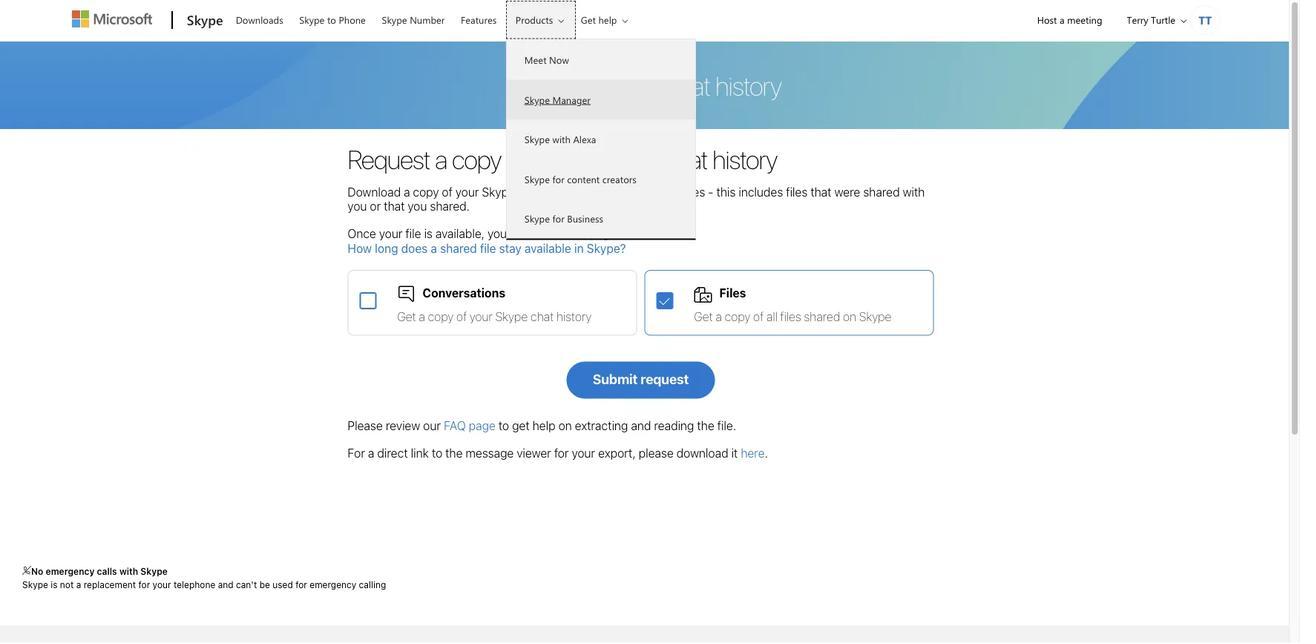 Task type: describe. For each thing, give the bounding box(es) containing it.
direct
[[377, 447, 408, 461]]

be
[[260, 580, 270, 590]]

0 horizontal spatial that
[[384, 199, 405, 213]]

1 vertical spatial is
[[51, 580, 58, 590]]

0 horizontal spatial help
[[533, 419, 556, 433]]

to inside skype to phone link
[[327, 13, 336, 26]]

not
[[60, 580, 74, 590]]

.
[[765, 447, 768, 461]]

get
[[512, 419, 530, 433]]

history for get a copy of your skype chat history
[[557, 310, 592, 324]]

for right "viewer"
[[554, 447, 569, 461]]

1 heading from the left
[[64, 626, 249, 644]]

available,
[[436, 227, 485, 241]]

copy for download a copy of your skype chat history and/or all available files - this includes files that were shared with you or that you shared.
[[413, 185, 439, 199]]

submit request button
[[567, 362, 715, 399]]

for left business
[[553, 212, 565, 225]]

1 vertical spatial on
[[843, 310, 857, 324]]

can't
[[236, 580, 257, 590]]

1 vertical spatial emergency
[[310, 580, 356, 590]]

1 vertical spatial the
[[446, 447, 463, 461]]

2 heading from the left
[[267, 626, 442, 644]]

footer resource links element
[[0, 626, 1289, 644]]

includes
[[739, 185, 783, 199]]

help inside dropdown button
[[599, 13, 617, 26]]

host a meeting
[[1038, 13, 1103, 26]]

how
[[348, 241, 372, 255]]

number
[[410, 13, 445, 26]]

1 horizontal spatial file
[[480, 241, 496, 255]]

products button
[[506, 1, 576, 39]]

or
[[370, 199, 381, 213]]

download
[[677, 447, 729, 461]]

skype to phone
[[299, 13, 366, 26]]

downloads link
[[229, 1, 290, 36]]

page.
[[590, 227, 620, 241]]

a right not
[[76, 580, 81, 590]]

0 vertical spatial chat
[[664, 144, 708, 175]]

skype link
[[180, 1, 228, 41]]

skype for content creators link
[[507, 159, 695, 199]]

content
[[567, 173, 600, 186]]

skype with alexa link
[[507, 120, 695, 159]]

meet
[[525, 53, 547, 66]]

on for once your file is available, you'll find it on this page. how long does a shared file stay available in skype?
[[551, 227, 564, 241]]

a inside once your file is available, you'll find it on this page. how long does a shared file stay available in skype?
[[431, 241, 437, 255]]

1 vertical spatial and
[[631, 419, 651, 433]]

host a meeting link
[[1025, 1, 1115, 39]]

get a copy of all files shared on skype element
[[657, 293, 680, 310]]

here link
[[741, 447, 765, 461]]

tt
[[1199, 12, 1212, 27]]

downloads
[[236, 13, 283, 26]]

request
[[348, 144, 430, 175]]

copy for get a copy of all files shared on skype
[[725, 310, 751, 324]]

meet now
[[525, 53, 569, 66]]

find
[[518, 227, 539, 241]]

0 horizontal spatial emergency
[[46, 566, 95, 577]]

message
[[466, 447, 514, 461]]

for right replacement
[[138, 580, 150, 590]]

calling
[[359, 580, 386, 590]]

1 horizontal spatial all
[[767, 310, 778, 324]]

once your file is available, you'll find it on this page. how long does a shared file stay available in skype?
[[348, 227, 626, 255]]

now
[[549, 53, 569, 66]]

meeting
[[1068, 13, 1103, 26]]

please review our faq page to get help on extracting and reading the file.
[[348, 419, 736, 433]]

all inside download a copy of your skype chat history and/or all available files - this includes files that were shared with you or that you shared.
[[621, 185, 632, 199]]

get help button
[[571, 1, 640, 39]]

skype?
[[587, 241, 626, 255]]

creators
[[603, 173, 637, 186]]

skype manager
[[525, 93, 591, 106]]

4 heading from the left
[[645, 626, 829, 644]]

of for get a copy of all files shared on skype
[[753, 310, 764, 324]]

of for download a copy of your skype chat history and/or all available files - this includes files that were shared with you or that you shared.
[[442, 185, 453, 199]]

link
[[411, 447, 429, 461]]

skype manager link
[[507, 80, 695, 120]]

2 vertical spatial to
[[432, 447, 443, 461]]

skype to phone link
[[293, 1, 373, 36]]

were
[[835, 185, 861, 199]]

is inside once your file is available, you'll find it on this page. how long does a shared file stay available in skype?
[[424, 227, 433, 241]]

with inside download a copy of your skype chat history and/or all available files - this includes files that were shared with you or that you shared.
[[903, 185, 925, 199]]

get for get a copy of your skype chat history
[[398, 310, 416, 324]]

this inside download a copy of your skype chat history and/or all available files - this includes files that were shared with you or that you shared.
[[717, 185, 736, 199]]

of for request a copy of your files and chat history
[[506, 144, 525, 175]]

skype is not a replacement for your telephone and can't be used for emergency calling
[[22, 580, 386, 590]]

meet now link
[[507, 40, 695, 80]]

0 vertical spatial and
[[621, 144, 659, 175]]

skype number link
[[375, 1, 452, 36]]

available inside download a copy of your skype chat history and/or all available files - this includes files that were shared with you or that you shared.
[[635, 185, 681, 199]]

our
[[423, 419, 441, 433]]

2 you from the left
[[408, 199, 427, 213]]

it inside once your file is available, you'll find it on this page. how long does a shared file stay available in skype?
[[542, 227, 548, 241]]

terry turtle
[[1127, 13, 1176, 26]]

shared inside once your file is available, you'll find it on this page. how long does a shared file stay available in skype?
[[440, 241, 477, 255]]

file.
[[718, 419, 736, 433]]

skype inside download a copy of your skype chat history and/or all available files - this includes files that were shared with you or that you shared.
[[482, 185, 515, 199]]

submit request
[[593, 371, 689, 387]]

1 horizontal spatial shared
[[804, 310, 840, 324]]

alexa
[[573, 133, 596, 146]]

a for request a copy of your files and chat history
[[435, 144, 447, 175]]

skype for content creators
[[525, 173, 637, 186]]

chat for download a copy of your skype chat history and/or all available files - this includes files that were shared with you or that you shared.
[[518, 185, 541, 199]]

calls
[[97, 566, 117, 577]]

used
[[273, 580, 293, 590]]

telephone
[[174, 580, 215, 590]]

download a copy of your skype chat history and/or all available files - this includes files that were shared with you or that you shared.
[[348, 185, 925, 213]]

stay
[[499, 241, 522, 255]]

faq
[[444, 419, 466, 433]]

get a copy of your skype chat history
[[398, 310, 592, 324]]

page
[[469, 419, 496, 433]]

for left the 'content'
[[553, 173, 565, 186]]

1 horizontal spatial with
[[553, 133, 571, 146]]

viewer
[[517, 447, 551, 461]]



Task type: locate. For each thing, give the bounding box(es) containing it.
and/or
[[583, 185, 618, 199]]

1 horizontal spatial get
[[581, 13, 596, 26]]

on
[[551, 227, 564, 241], [843, 310, 857, 324], [559, 419, 572, 433]]

skype number
[[382, 13, 445, 26]]

of for get a copy of your skype chat history
[[457, 310, 467, 324]]

business
[[567, 212, 603, 225]]

this
[[717, 185, 736, 199], [567, 227, 587, 241]]

a inside host a meeting link
[[1060, 13, 1065, 26]]

0 vertical spatial is
[[424, 227, 433, 241]]

your inside once your file is available, you'll find it on this page. how long does a shared file stay available in skype?
[[379, 227, 403, 241]]

0 horizontal spatial you
[[348, 199, 367, 213]]

it left here
[[732, 447, 738, 461]]

2 vertical spatial on
[[559, 419, 572, 433]]

on inside once your file is available, you'll find it on this page. how long does a shared file stay available in skype?
[[551, 227, 564, 241]]

1 horizontal spatial emergency
[[310, 580, 356, 590]]

history
[[713, 144, 777, 175], [544, 185, 580, 199], [557, 310, 592, 324]]

chat for get a copy of your skype chat history
[[531, 310, 554, 324]]

get up the meet now link
[[581, 13, 596, 26]]

and up download a copy of your skype chat history and/or all available files - this includes files that were shared with you or that you shared.
[[621, 144, 659, 175]]

6 heading from the left
[[1040, 626, 1216, 644]]

file down "you'll" on the left
[[480, 241, 496, 255]]

0 vertical spatial shared
[[864, 185, 900, 199]]

this inside once your file is available, you'll find it on this page. how long does a shared file stay available in skype?
[[567, 227, 587, 241]]

0 vertical spatial history
[[713, 144, 777, 175]]

a right does
[[431, 241, 437, 255]]

a for get a copy of your skype chat history
[[419, 310, 425, 324]]

0 vertical spatial help
[[599, 13, 617, 26]]

1 horizontal spatial available
[[635, 185, 681, 199]]

files
[[579, 144, 616, 175], [684, 185, 705, 199], [786, 185, 808, 199], [781, 310, 801, 324]]

a inside download a copy of your skype chat history and/or all available files - this includes files that were shared with you or that you shared.
[[404, 185, 410, 199]]

0 horizontal spatial to
[[327, 13, 336, 26]]

0 horizontal spatial all
[[621, 185, 632, 199]]

files
[[720, 286, 746, 300]]

of
[[506, 144, 525, 175], [442, 185, 453, 199], [457, 310, 467, 324], [753, 310, 764, 324]]

1 vertical spatial chat
[[518, 185, 541, 199]]

2 horizontal spatial get
[[694, 310, 713, 324]]

copy inside download a copy of your skype chat history and/or all available files - this includes files that were shared with you or that you shared.
[[413, 185, 439, 199]]

please
[[639, 447, 674, 461]]

in
[[574, 241, 584, 255]]

a up the shared.
[[435, 144, 447, 175]]

and up 'please'
[[631, 419, 651, 433]]

-
[[708, 185, 714, 199]]

extracting
[[575, 419, 628, 433]]

the
[[697, 419, 715, 433], [446, 447, 463, 461]]

no
[[31, 566, 43, 577]]

0 vertical spatial to
[[327, 13, 336, 26]]

submit
[[593, 371, 638, 387]]

2 vertical spatial chat
[[531, 310, 554, 324]]

you left or
[[348, 199, 367, 213]]

3 heading from the left
[[460, 626, 636, 644]]

0 vertical spatial emergency
[[46, 566, 95, 577]]

request
[[641, 371, 689, 387]]

get right get a copy of all files shared on skype element
[[694, 310, 713, 324]]

the left file.
[[697, 419, 715, 433]]

skype for business link
[[507, 199, 695, 239]]

shared inside download a copy of your skype chat history and/or all available files - this includes files that were shared with you or that you shared.
[[864, 185, 900, 199]]

help right get
[[533, 419, 556, 433]]

you
[[348, 199, 367, 213], [408, 199, 427, 213]]

this right -
[[717, 185, 736, 199]]

download
[[348, 185, 401, 199]]

no emergency calls with skype
[[31, 566, 168, 577]]

of inside download a copy of your skype chat history and/or all available files - this includes files that were shared with you or that you shared.
[[442, 185, 453, 199]]

microsoft image
[[72, 10, 152, 27]]

skype with alexa
[[525, 133, 596, 146]]

emergency up not
[[46, 566, 95, 577]]

please
[[348, 419, 383, 433]]

1 vertical spatial with
[[903, 185, 925, 199]]

it right "find"
[[542, 227, 548, 241]]

0 vertical spatial the
[[697, 419, 715, 433]]

a down files
[[716, 310, 722, 324]]

a for for a direct link to the message viewer for your export, please download it here .
[[368, 447, 374, 461]]

get help
[[581, 13, 617, 26]]

shared
[[864, 185, 900, 199], [440, 241, 477, 255], [804, 310, 840, 324]]

and
[[621, 144, 659, 175], [631, 419, 651, 433], [218, 580, 234, 590]]

host
[[1038, 13, 1057, 26]]

that right or
[[384, 199, 405, 213]]

0 vertical spatial it
[[542, 227, 548, 241]]

skype for business
[[525, 212, 603, 225]]

2 vertical spatial shared
[[804, 310, 840, 324]]

0 vertical spatial all
[[621, 185, 632, 199]]

1 vertical spatial all
[[767, 310, 778, 324]]

available left -
[[635, 185, 681, 199]]

get inside dropdown button
[[581, 13, 596, 26]]

a down 'conversations'
[[419, 310, 425, 324]]

1 vertical spatial to
[[499, 419, 509, 433]]

5 heading from the left
[[847, 626, 1023, 644]]

phone
[[339, 13, 366, 26]]

available inside once your file is available, you'll find it on this page. how long does a shared file stay available in skype?
[[525, 241, 571, 255]]

1 horizontal spatial is
[[424, 227, 433, 241]]

get for get help
[[581, 13, 596, 26]]

1 vertical spatial shared
[[440, 241, 477, 255]]

once
[[348, 227, 376, 241]]

0 horizontal spatial it
[[542, 227, 548, 241]]

a right download
[[404, 185, 410, 199]]

skype
[[187, 10, 223, 28], [299, 13, 325, 26], [382, 13, 407, 26], [525, 93, 550, 106], [525, 133, 550, 146], [525, 173, 550, 186], [482, 185, 515, 199], [525, 212, 550, 225], [496, 310, 528, 324], [859, 310, 892, 324], [141, 566, 168, 577], [22, 580, 48, 590]]

history up "skype for business"
[[544, 185, 580, 199]]

for
[[348, 447, 365, 461]]

2 vertical spatial history
[[557, 310, 592, 324]]

to left the phone
[[327, 13, 336, 26]]

review
[[386, 419, 420, 433]]

1 vertical spatial help
[[533, 419, 556, 433]]

here
[[741, 447, 765, 461]]

a right for
[[368, 447, 374, 461]]

to left get
[[499, 419, 509, 433]]

you'll
[[488, 227, 515, 241]]

0 horizontal spatial get
[[398, 310, 416, 324]]

a for download a copy of your skype chat history and/or all available files - this includes files that were shared with you or that you shared.
[[404, 185, 410, 199]]

0 horizontal spatial shared
[[440, 241, 477, 255]]

for
[[553, 173, 565, 186], [553, 212, 565, 225], [554, 447, 569, 461], [138, 580, 150, 590], [296, 580, 307, 590]]

and left can't
[[218, 580, 234, 590]]

long
[[375, 241, 398, 255]]

chat inside download a copy of your skype chat history and/or all available files - this includes files that were shared with you or that you shared.
[[518, 185, 541, 199]]

heading
[[64, 626, 249, 644], [267, 626, 442, 644], [460, 626, 636, 644], [645, 626, 829, 644], [847, 626, 1023, 644], [1040, 626, 1216, 644]]

a
[[1060, 13, 1065, 26], [435, 144, 447, 175], [404, 185, 410, 199], [431, 241, 437, 255], [419, 310, 425, 324], [716, 310, 722, 324], [368, 447, 374, 461], [76, 580, 81, 590]]

conversations
[[423, 286, 506, 300]]

copy for get a copy of your skype chat history
[[428, 310, 454, 324]]

features
[[461, 13, 497, 26]]

2 vertical spatial and
[[218, 580, 234, 590]]

on for please review our faq page to get help on extracting and reading the file.
[[559, 419, 572, 433]]

with right were
[[903, 185, 925, 199]]

faq page link
[[444, 419, 496, 433]]

how long does a shared file stay available in skype? link
[[348, 241, 626, 255]]

terry
[[1127, 13, 1149, 26]]

1 vertical spatial history
[[544, 185, 580, 199]]

history down "in" at the top of the page
[[557, 310, 592, 324]]

1 horizontal spatial you
[[408, 199, 427, 213]]

file
[[406, 227, 421, 241], [480, 241, 496, 255]]

available down "find"
[[525, 241, 571, 255]]

this up "in" at the top of the page
[[567, 227, 587, 241]]

1 horizontal spatial help
[[599, 13, 617, 26]]

1 horizontal spatial to
[[432, 447, 443, 461]]

the down the 'faq'
[[446, 447, 463, 461]]

help up the meet now link
[[599, 13, 617, 26]]

get a copy of all files shared on skype
[[694, 310, 892, 324]]

2 vertical spatial with
[[119, 566, 138, 577]]

history up includes
[[713, 144, 777, 175]]

0 vertical spatial available
[[635, 185, 681, 199]]

features link
[[454, 1, 504, 36]]

copy for request a copy of your files and chat history
[[452, 144, 501, 175]]

0 horizontal spatial is
[[51, 580, 58, 590]]

to
[[327, 13, 336, 26], [499, 419, 509, 433], [432, 447, 443, 461]]

get for get a copy of all files shared on skype
[[694, 310, 713, 324]]

a for host a meeting
[[1060, 13, 1065, 26]]

it
[[542, 227, 548, 241], [732, 447, 738, 461]]

1 you from the left
[[348, 199, 367, 213]]

export,
[[598, 447, 636, 461]]

with right calls
[[119, 566, 138, 577]]

replacement
[[84, 580, 136, 590]]

1 vertical spatial it
[[732, 447, 738, 461]]

file up does
[[406, 227, 421, 241]]

1 horizontal spatial it
[[732, 447, 738, 461]]

does
[[401, 241, 428, 255]]

request a copy of your files and chat history
[[348, 144, 777, 175]]

a right host
[[1060, 13, 1065, 26]]

2 horizontal spatial shared
[[864, 185, 900, 199]]

with
[[553, 133, 571, 146], [903, 185, 925, 199], [119, 566, 138, 577]]

to right link
[[432, 447, 443, 461]]

history for download a copy of your skype chat history and/or all available files - this includes files that were shared with you or that you shared.
[[544, 185, 580, 199]]

1 horizontal spatial that
[[811, 185, 832, 199]]

you left the shared.
[[408, 199, 427, 213]]

help
[[599, 13, 617, 26], [533, 419, 556, 433]]

0 vertical spatial on
[[551, 227, 564, 241]]

is up does
[[424, 227, 433, 241]]

turtle
[[1151, 13, 1176, 26]]

manager
[[553, 93, 591, 106]]

for right used
[[296, 580, 307, 590]]

your inside download a copy of your skype chat history and/or all available files - this includes files that were shared with you or that you shared.
[[456, 185, 479, 199]]

2 horizontal spatial with
[[903, 185, 925, 199]]

with left "alexa"
[[553, 133, 571, 146]]

is left not
[[51, 580, 58, 590]]

that left were
[[811, 185, 832, 199]]

1 vertical spatial this
[[567, 227, 587, 241]]

0 vertical spatial with
[[553, 133, 571, 146]]

history inside download a copy of your skype chat history and/or all available files - this includes files that were shared with you or that you shared.
[[544, 185, 580, 199]]

emergency left calling
[[310, 580, 356, 590]]

0 horizontal spatial this
[[567, 227, 587, 241]]

get down does
[[398, 310, 416, 324]]

copy
[[452, 144, 501, 175], [413, 185, 439, 199], [428, 310, 454, 324], [725, 310, 751, 324]]

0 horizontal spatial available
[[525, 241, 571, 255]]

0 vertical spatial this
[[717, 185, 736, 199]]

reading
[[654, 419, 694, 433]]

2 horizontal spatial to
[[499, 419, 509, 433]]

products
[[516, 13, 553, 26]]

1 horizontal spatial the
[[697, 419, 715, 433]]

0 horizontal spatial with
[[119, 566, 138, 577]]

your
[[530, 144, 574, 175], [456, 185, 479, 199], [379, 227, 403, 241], [470, 310, 493, 324], [572, 447, 595, 461], [153, 580, 171, 590]]

1 horizontal spatial this
[[717, 185, 736, 199]]

0 horizontal spatial file
[[406, 227, 421, 241]]

1 vertical spatial available
[[525, 241, 571, 255]]

shared.
[[430, 199, 470, 213]]

a for get a copy of all files shared on skype
[[716, 310, 722, 324]]

0 horizontal spatial the
[[446, 447, 463, 461]]



Task type: vqa. For each thing, say whether or not it's contained in the screenshot.
Telephone
yes



